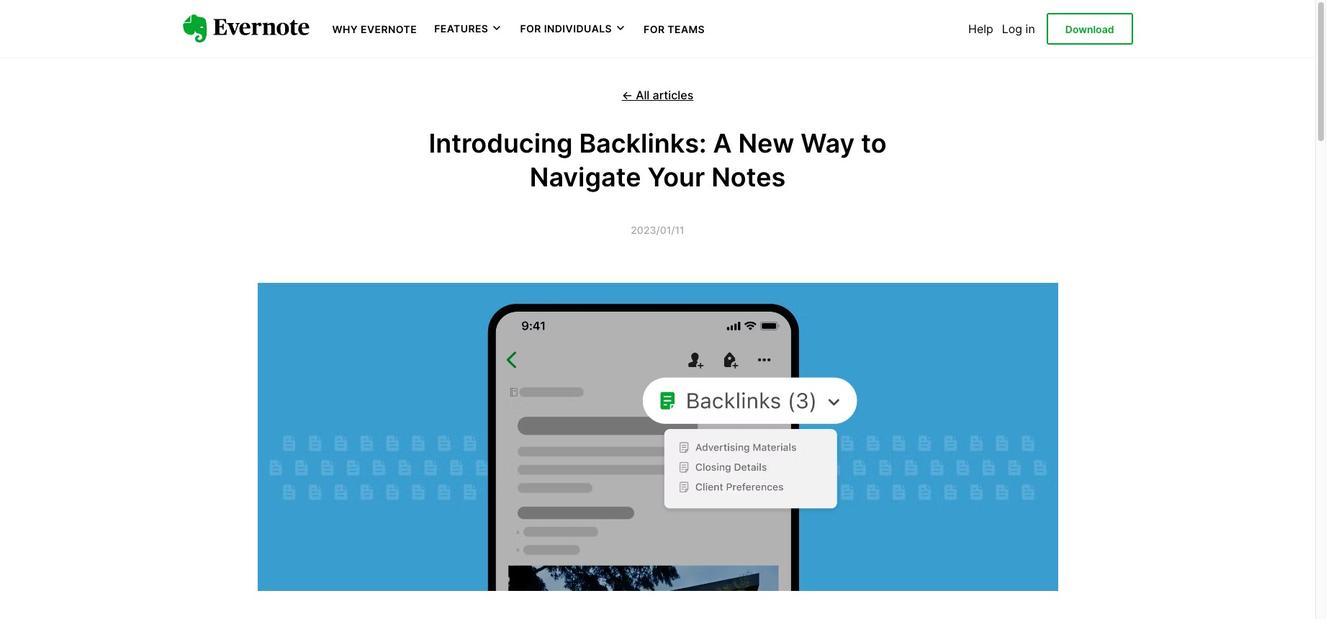 Task type: describe. For each thing, give the bounding box(es) containing it.
help link
[[969, 22, 994, 36]]

introducing backlinks: a new way to navigate your notes
[[429, 127, 887, 193]]

←
[[622, 88, 633, 102]]

for teams link
[[644, 22, 705, 36]]

in
[[1026, 22, 1035, 36]]

why evernote link
[[332, 22, 417, 36]]

download link
[[1047, 13, 1133, 45]]

download
[[1066, 23, 1114, 35]]

for individuals button
[[520, 22, 626, 36]]

features button
[[434, 22, 503, 36]]

features
[[434, 22, 488, 35]]

way
[[801, 127, 855, 159]]

why evernote
[[332, 23, 417, 35]]

evernote logo image
[[183, 14, 309, 43]]

your
[[648, 161, 705, 193]]

a
[[713, 127, 732, 159]]

log in
[[1002, 22, 1035, 36]]

log
[[1002, 22, 1023, 36]]



Task type: vqa. For each thing, say whether or not it's contained in the screenshot.
now associated with Save 40% now
no



Task type: locate. For each thing, give the bounding box(es) containing it.
navigate
[[530, 161, 641, 193]]

0 horizontal spatial for
[[520, 22, 541, 35]]

notes
[[712, 161, 786, 193]]

for left "individuals" on the top left of the page
[[520, 22, 541, 35]]

for for for teams
[[644, 23, 665, 35]]

articles
[[653, 88, 694, 102]]

for left teams
[[644, 23, 665, 35]]

new
[[738, 127, 795, 159]]

log in link
[[1002, 22, 1035, 36]]

why
[[332, 23, 358, 35]]

introducing
[[429, 127, 573, 159]]

for individuals
[[520, 22, 612, 35]]

evernote
[[361, 23, 417, 35]]

backlinks:
[[579, 127, 707, 159]]

for inside button
[[520, 22, 541, 35]]

teams
[[668, 23, 705, 35]]

all
[[636, 88, 650, 102]]

2023/01/11
[[631, 224, 685, 236]]

for teams
[[644, 23, 705, 35]]

individuals
[[544, 22, 612, 35]]

for for for individuals
[[520, 22, 541, 35]]

← all articles
[[622, 88, 694, 102]]

1 horizontal spatial for
[[644, 23, 665, 35]]

help
[[969, 22, 994, 36]]

for
[[520, 22, 541, 35], [644, 23, 665, 35]]

to
[[861, 127, 887, 159]]

← all articles link
[[622, 88, 694, 102]]



